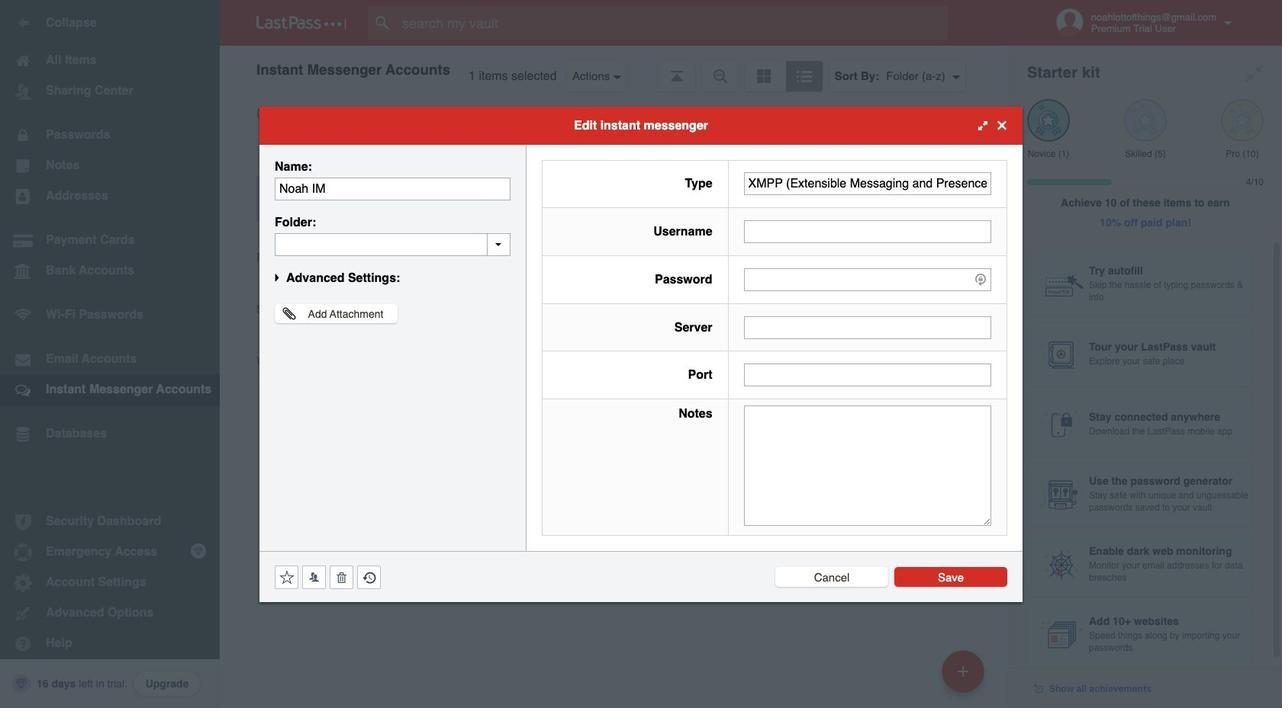 Task type: locate. For each thing, give the bounding box(es) containing it.
None password field
[[744, 268, 991, 291]]

None text field
[[275, 177, 511, 200], [275, 233, 511, 256], [744, 364, 991, 387], [275, 177, 511, 200], [275, 233, 511, 256], [744, 364, 991, 387]]

dialog
[[259, 106, 1023, 603]]

new item image
[[958, 667, 968, 677]]

Search search field
[[368, 6, 978, 40]]

None text field
[[744, 173, 991, 196], [744, 221, 991, 244], [744, 316, 991, 339], [744, 406, 991, 526], [744, 173, 991, 196], [744, 221, 991, 244], [744, 316, 991, 339], [744, 406, 991, 526]]



Task type: describe. For each thing, give the bounding box(es) containing it.
vault options navigation
[[220, 46, 1009, 92]]

main navigation navigation
[[0, 0, 220, 709]]

search my vault text field
[[368, 6, 978, 40]]

lastpass image
[[256, 16, 346, 30]]

new item navigation
[[936, 646, 994, 709]]



